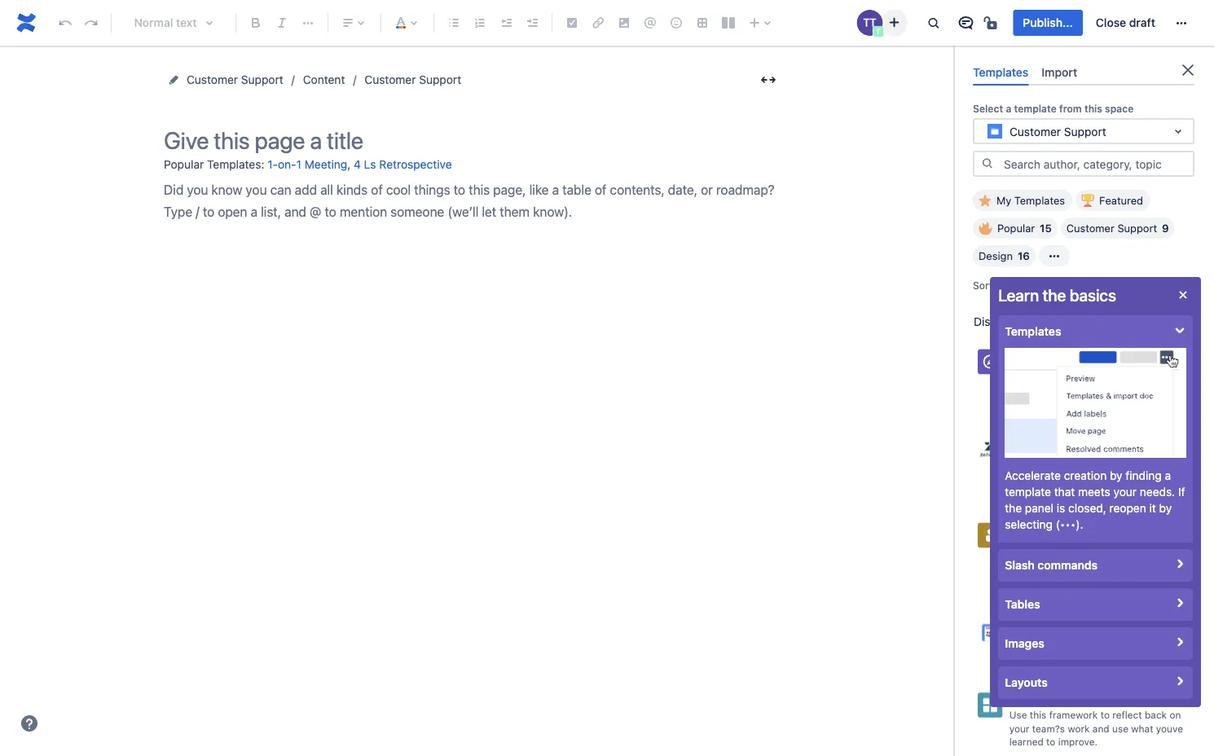 Task type: vqa. For each thing, say whether or not it's contained in the screenshot.
How to the left
yes



Task type: describe. For each thing, give the bounding box(es) containing it.
close draft button
[[1086, 10, 1165, 36]]

content.
[[1052, 394, 1090, 406]]

1 vertical spatial by
[[1110, 469, 1123, 482]]

displaying all 131 templates.
[[974, 315, 1123, 329]]

changes.
[[1009, 480, 1051, 492]]

italic ⌘i image
[[272, 13, 292, 33]]

templates inside button
[[1014, 195, 1065, 207]]

1 horizontal spatial to
[[1101, 709, 1110, 720]]

reflect
[[1113, 709, 1142, 720]]

what
[[1131, 723, 1153, 734]]

import
[[1042, 65, 1077, 79]]

layouts image
[[719, 13, 738, 33]]

closed,
[[1068, 502, 1106, 515]]

the inside customer journey mapping journey mapping helps you visualize how customers experience your product or service, and how they feel along the way.
[[1037, 580, 1052, 591]]

my templates
[[997, 195, 1065, 207]]

panel
[[1025, 502, 1054, 515]]

layouts
[[1005, 676, 1048, 689]]

the up the 131
[[1043, 285, 1066, 304]]

mapping
[[1049, 539, 1089, 551]]

accelerate creation by finding a template that meets your needs. if the panel is closed, reopen it by selecting (•••).
[[1005, 469, 1185, 531]]

team?s
[[1032, 723, 1065, 734]]

search icon image
[[981, 157, 994, 170]]

your inside 4 ls retrospective use this framework to reflect back on your team?s work and use what youve learned to improve.
[[1009, 723, 1030, 734]]

space
[[1105, 103, 1134, 114]]

invite to edit image
[[884, 13, 904, 32]]

creation
[[1064, 469, 1107, 482]]

select
[[973, 103, 1003, 114]]

basics
[[1070, 285, 1116, 304]]

4 ls retrospective button
[[354, 152, 452, 178]]

support down bold ⌘b image
[[241, 73, 283, 86]]

link image
[[588, 13, 608, 33]]

from
[[1059, 103, 1082, 114]]

run
[[1009, 637, 1027, 648]]

find and replace image
[[924, 13, 943, 33]]

images button
[[998, 627, 1193, 660]]

finding
[[1126, 469, 1162, 482]]

0 horizontal spatial to
[[1046, 736, 1056, 748]]

1-on-1 meeting run 1-on-1 meetings and maintain productive working relationships.
[[1009, 618, 1165, 662]]

product
[[1009, 566, 1045, 578]]

move this page image
[[167, 73, 180, 86]]

learn for learn the foundations of making powerful content.
[[1009, 381, 1035, 392]]

select a template from this space
[[973, 103, 1134, 114]]

2 vertical spatial 1
[[1055, 637, 1059, 648]]

way.
[[1055, 580, 1075, 591]]

tutorial
[[1140, 356, 1186, 367]]

experience
[[1082, 553, 1132, 564]]

0 horizontal spatial customer support
[[187, 73, 283, 86]]

4 inside 4 ls retrospective use this framework to reflect back on your team?s work and use what youve learned to improve.
[[1009, 690, 1017, 704]]

outdent ⇧tab image
[[496, 13, 516, 33]]

numbered list ⌘⇧7 image
[[470, 13, 490, 33]]

content
[[1009, 363, 1050, 376]]

needs.
[[1140, 485, 1175, 499]]

support down bullet list ⌘⇧8 icon
[[419, 73, 461, 86]]

more categories image
[[1045, 246, 1064, 266]]

meeting inside "1-on-1 meeting run 1-on-1 meetings and maintain productive working relationships."
[[1046, 618, 1089, 631]]

mention image
[[640, 13, 660, 33]]

support down from
[[1064, 125, 1106, 138]]

open image
[[1169, 122, 1188, 141]]

retrospective inside popular templates: 1-on-1 meeting , 4 ls retrospective
[[379, 158, 452, 171]]

tables button
[[998, 588, 1193, 621]]

templates button
[[998, 315, 1193, 348]]

customer-
[[1062, 467, 1109, 478]]

tab list containing templates
[[966, 59, 1201, 86]]

Search author, category, topic field
[[999, 153, 1193, 175]]

templates inside dropdown button
[[1005, 325, 1061, 338]]

comment icon image
[[956, 13, 976, 33]]

you inside customer journey mapping journey mapping helps you visualize how customers experience your product or service, and how they feel along the way.
[[1119, 539, 1135, 551]]

ls inside popular templates: 1-on-1 meeting , 4 ls retrospective
[[364, 158, 376, 171]]

close image
[[1174, 285, 1193, 305]]

use
[[1009, 709, 1027, 720]]

,
[[347, 157, 351, 171]]

close
[[1096, 16, 1126, 29]]

1- inside popular templates: 1-on-1 meeting , 4 ls retrospective
[[267, 158, 278, 171]]

for
[[1149, 453, 1161, 465]]

bold ⌘b image
[[246, 13, 266, 33]]

content
[[303, 73, 345, 86]]

1 vertical spatial on-
[[1020, 618, 1038, 631]]

indent tab image
[[522, 13, 542, 33]]

more image
[[1172, 13, 1191, 33]]

working
[[1061, 650, 1097, 662]]

templates:
[[207, 157, 264, 171]]

my templates button
[[973, 190, 1072, 211]]

customer inside the customer impact assessment define and build your process for how you handle customer-impacting changes.
[[1009, 434, 1061, 448]]

no restrictions image
[[982, 13, 1002, 33]]

2 horizontal spatial customer support
[[1010, 125, 1106, 138]]

maintain
[[1127, 637, 1165, 648]]

make page full-width image
[[759, 70, 778, 90]]

relationships.
[[1100, 650, 1161, 662]]

Main content area, start typing to enter text. text field
[[164, 178, 783, 223]]

1 horizontal spatial journey
[[1064, 520, 1106, 534]]

0 vertical spatial template
[[1014, 103, 1057, 114]]

or
[[1048, 566, 1057, 578]]

assessment
[[1103, 434, 1165, 448]]

1-on-1 meeting button
[[267, 152, 347, 178]]

customers
[[1031, 553, 1079, 564]]

build
[[1062, 453, 1084, 465]]

add image, video, or file image
[[614, 13, 634, 33]]

of
[[1112, 381, 1121, 392]]

more formatting image
[[298, 13, 318, 33]]

that
[[1054, 485, 1075, 499]]

use
[[1112, 723, 1129, 734]]

you inside the customer impact assessment define and build your process for how you handle customer-impacting changes.
[[1009, 467, 1026, 478]]

templates.
[[1068, 315, 1123, 329]]

learned
[[1009, 736, 1044, 748]]

this for template
[[1085, 103, 1102, 114]]

templates inside tab list
[[973, 65, 1029, 79]]

displaying
[[974, 315, 1028, 329]]

along
[[1009, 580, 1034, 591]]

2 vertical spatial on-
[[1039, 637, 1055, 648]]

it
[[1149, 502, 1156, 515]]

and inside "1-on-1 meeting run 1-on-1 meetings and maintain productive working relationships."
[[1107, 637, 1124, 648]]

template inside the accelerate creation by finding a template that meets your needs. if the panel is closed, reopen it by selecting (•••).
[[1005, 485, 1051, 499]]

customer impact assessment define and build your process for how you handle customer-impacting changes.
[[1009, 434, 1183, 492]]

popular for popular
[[997, 222, 1035, 234]]

publish...
[[1023, 16, 1073, 29]]

1 horizontal spatial 1-
[[1009, 618, 1020, 631]]

content link
[[303, 70, 345, 90]]

customer right move this page icon
[[187, 73, 238, 86]]

bullet list ⌘⇧8 image
[[444, 13, 464, 33]]

2 customer support link from the left
[[365, 70, 461, 90]]

customer down featured button
[[1067, 222, 1115, 234]]

learn for learn the basics
[[998, 285, 1039, 304]]

is
[[1057, 502, 1065, 515]]

and inside create and edit content
[[1047, 347, 1067, 360]]

foundations
[[1055, 381, 1109, 392]]

customer down select a template from this space
[[1010, 125, 1061, 138]]

accelerate
[[1005, 469, 1061, 482]]



Task type: locate. For each thing, give the bounding box(es) containing it.
popular for popular templates: 1-on-1 meeting , 4 ls retrospective
[[164, 157, 204, 171]]

slash commands button
[[998, 549, 1193, 582]]

to left 'reflect'
[[1101, 709, 1110, 720]]

learn inside learn the foundations of making powerful content.
[[1009, 381, 1035, 392]]

0 horizontal spatial 1-
[[267, 158, 278, 171]]

and inside 4 ls retrospective use this framework to reflect back on your team?s work and use what youve learned to improve.
[[1093, 723, 1110, 734]]

0 horizontal spatial meeting
[[305, 158, 347, 171]]

2 vertical spatial templates
[[1005, 325, 1061, 338]]

meeting
[[305, 158, 347, 171], [1046, 618, 1089, 631]]

process
[[1110, 453, 1146, 465]]

emoji image
[[667, 13, 686, 33]]

to
[[1101, 709, 1110, 720], [1046, 736, 1056, 748]]

1 horizontal spatial 1
[[1038, 618, 1043, 631]]

support left 9 at the right top
[[1118, 222, 1157, 234]]

learn the basics
[[998, 285, 1116, 304]]

your inside the accelerate creation by finding a template that meets your needs. if the panel is closed, reopen it by selecting (•••).
[[1113, 485, 1137, 499]]

to down team?s
[[1046, 736, 1056, 748]]

templates up select at the right top
[[973, 65, 1029, 79]]

customer support down bullet list ⌘⇧8 icon
[[365, 73, 461, 86]]

16
[[1018, 250, 1030, 262]]

0 vertical spatial this
[[1085, 103, 1102, 114]]

1 horizontal spatial how
[[1118, 566, 1137, 578]]

4 up use
[[1009, 690, 1017, 704]]

create and edit content
[[1009, 347, 1090, 376]]

1 up images at right bottom
[[1038, 618, 1043, 631]]

impact
[[1064, 434, 1100, 448]]

None text field
[[985, 123, 988, 140]]

by down process
[[1110, 469, 1123, 482]]

templates up 15
[[1014, 195, 1065, 207]]

how up product
[[1009, 553, 1028, 564]]

close templates and import image
[[1178, 60, 1198, 80]]

0 vertical spatial popular
[[164, 157, 204, 171]]

2 vertical spatial 1-
[[1030, 637, 1039, 648]]

tab list
[[966, 59, 1201, 86]]

templates up "create"
[[1005, 325, 1061, 338]]

my
[[997, 195, 1011, 207]]

ls inside 4 ls retrospective use this framework to reflect back on your team?s work and use what youve learned to improve.
[[1020, 690, 1032, 704]]

0 horizontal spatial this
[[1030, 709, 1047, 720]]

design
[[979, 250, 1013, 262]]

how
[[1164, 453, 1183, 465], [1009, 553, 1028, 564], [1118, 566, 1137, 578]]

the inside learn the foundations of making powerful content.
[[1038, 381, 1052, 392]]

2 vertical spatial how
[[1118, 566, 1137, 578]]

0 vertical spatial 1-
[[267, 158, 278, 171]]

template down accelerate
[[1005, 485, 1051, 499]]

customer right content
[[365, 73, 416, 86]]

1 vertical spatial ls
[[1020, 690, 1032, 704]]

customer down panel
[[1009, 520, 1061, 534]]

0 vertical spatial templates
[[973, 65, 1029, 79]]

meeting left 4 ls retrospective button
[[305, 158, 347, 171]]

powerful
[[1009, 394, 1049, 406]]

meeting inside popular templates: 1-on-1 meeting , 4 ls retrospective
[[305, 158, 347, 171]]

the down or
[[1037, 580, 1052, 591]]

4
[[354, 158, 361, 171], [1009, 690, 1017, 704]]

this up team?s
[[1030, 709, 1047, 720]]

(•••).
[[1056, 518, 1083, 531]]

on- inside popular templates: 1-on-1 meeting , 4 ls retrospective
[[278, 158, 296, 171]]

learn up displaying
[[998, 285, 1039, 304]]

1 horizontal spatial this
[[1085, 103, 1102, 114]]

0 horizontal spatial 1
[[296, 158, 301, 171]]

4 ls retrospective use this framework to reflect back on your team?s work and use what youve learned to improve.
[[1009, 690, 1183, 748]]

this inside 4 ls retrospective use this framework to reflect back on your team?s work and use what youve learned to improve.
[[1030, 709, 1047, 720]]

and left use
[[1093, 723, 1110, 734]]

and inside the customer impact assessment define and build your process for how you handle customer-impacting changes.
[[1042, 453, 1059, 465]]

meets
[[1078, 485, 1110, 499]]

0 horizontal spatial a
[[1006, 103, 1012, 114]]

your inside the customer impact assessment define and build your process for how you handle customer-impacting changes.
[[1087, 453, 1107, 465]]

0 horizontal spatial how
[[1009, 553, 1028, 564]]

1 horizontal spatial by
[[1110, 469, 1123, 482]]

handle
[[1029, 467, 1059, 478]]

productive
[[1009, 650, 1058, 662]]

the inside the accelerate creation by finding a template that meets your needs. if the panel is closed, reopen it by selecting (•••).
[[1005, 502, 1022, 515]]

slash
[[1005, 559, 1035, 572]]

and up relationships. at the right of the page
[[1107, 637, 1124, 648]]

4 inside popular templates: 1-on-1 meeting , 4 ls retrospective
[[354, 158, 361, 171]]

0 vertical spatial retrospective
[[379, 158, 452, 171]]

1- right templates:
[[267, 158, 278, 171]]

customer inside customer journey mapping journey mapping helps you visualize how customers experience your product or service, and how they feel along the way.
[[1009, 520, 1061, 534]]

customer support
[[187, 73, 283, 86], [365, 73, 461, 86], [1010, 125, 1106, 138]]

you down mapping
[[1119, 539, 1135, 551]]

0 vertical spatial ls
[[364, 158, 376, 171]]

close draft
[[1096, 16, 1155, 29]]

your up customer- at the right of the page
[[1087, 453, 1107, 465]]

and inside customer journey mapping journey mapping helps you visualize how customers experience your product or service, and how they feel along the way.
[[1099, 566, 1116, 578]]

customer up define
[[1009, 434, 1061, 448]]

1 horizontal spatial retrospective
[[1035, 690, 1108, 704]]

popular down the my templates button
[[997, 222, 1035, 234]]

define
[[1009, 453, 1039, 465]]

0 vertical spatial 1
[[296, 158, 301, 171]]

retrospective down give this page a title text field
[[379, 158, 452, 171]]

youve
[[1156, 723, 1183, 734]]

customer support link down bold ⌘b image
[[187, 70, 283, 90]]

by right sort in the right top of the page
[[996, 280, 1007, 291]]

9
[[1162, 222, 1169, 234]]

customer support link down bullet list ⌘⇧8 icon
[[365, 70, 461, 90]]

this for retrospective
[[1030, 709, 1047, 720]]

1 horizontal spatial customer support link
[[365, 70, 461, 90]]

framework
[[1049, 709, 1098, 720]]

0 horizontal spatial popular
[[164, 157, 204, 171]]

2 horizontal spatial by
[[1159, 502, 1172, 515]]

templates
[[973, 65, 1029, 79], [1014, 195, 1065, 207], [1005, 325, 1061, 338]]

how inside the customer impact assessment define and build your process for how you handle customer-impacting changes.
[[1164, 453, 1183, 465]]

service,
[[1060, 566, 1096, 578]]

your up reopen
[[1113, 485, 1137, 499]]

1 vertical spatial retrospective
[[1035, 690, 1108, 704]]

customer
[[187, 73, 238, 86], [365, 73, 416, 86], [1010, 125, 1061, 138], [1067, 222, 1115, 234], [1009, 434, 1061, 448], [1009, 520, 1061, 534]]

2 horizontal spatial 1
[[1055, 637, 1059, 648]]

ls down layouts at the bottom right of page
[[1020, 690, 1032, 704]]

popular templates: 1-on-1 meeting , 4 ls retrospective
[[164, 157, 452, 171]]

this
[[1085, 103, 1102, 114], [1030, 709, 1047, 720]]

1 vertical spatial template
[[1005, 485, 1051, 499]]

help image
[[20, 714, 39, 733]]

template
[[1014, 103, 1057, 114], [1005, 485, 1051, 499]]

a
[[1006, 103, 1012, 114], [1165, 469, 1171, 482]]

slash commands
[[1005, 559, 1098, 572]]

1
[[296, 158, 301, 171], [1038, 618, 1043, 631], [1055, 637, 1059, 648]]

popular inside popular templates: 1-on-1 meeting , 4 ls retrospective
[[164, 157, 204, 171]]

1 vertical spatial learn
[[1009, 381, 1035, 392]]

0 horizontal spatial ls
[[364, 158, 376, 171]]

draft
[[1129, 16, 1155, 29]]

1 vertical spatial journey
[[1009, 539, 1046, 551]]

create
[[1009, 347, 1044, 360]]

1 vertical spatial a
[[1165, 469, 1171, 482]]

on- right templates:
[[278, 158, 296, 171]]

0 vertical spatial by
[[996, 280, 1007, 291]]

1 vertical spatial how
[[1009, 553, 1028, 564]]

feel
[[1163, 566, 1180, 578]]

ls right ,
[[364, 158, 376, 171]]

1- up productive
[[1030, 637, 1039, 648]]

support
[[241, 73, 283, 86], [419, 73, 461, 86], [1064, 125, 1106, 138], [1118, 222, 1157, 234]]

a right select at the right top
[[1006, 103, 1012, 114]]

the up "selecting"
[[1005, 502, 1022, 515]]

selecting
[[1005, 518, 1053, 531]]

this right from
[[1085, 103, 1102, 114]]

1 vertical spatial you
[[1119, 539, 1135, 551]]

your
[[1087, 453, 1107, 465], [1113, 485, 1137, 499], [1134, 553, 1155, 564], [1009, 723, 1030, 734]]

commands
[[1038, 559, 1098, 572]]

0 horizontal spatial retrospective
[[379, 158, 452, 171]]

1 vertical spatial templates
[[1014, 195, 1065, 207]]

customer support down bold ⌘b image
[[187, 73, 283, 86]]

1 horizontal spatial popular
[[997, 222, 1035, 234]]

1 vertical spatial 1-
[[1009, 618, 1020, 631]]

Give this page a title text field
[[164, 127, 783, 154]]

1 vertical spatial popular
[[997, 222, 1035, 234]]

impacting
[[1109, 467, 1154, 478]]

0 vertical spatial a
[[1006, 103, 1012, 114]]

if
[[1178, 485, 1185, 499]]

your down use
[[1009, 723, 1030, 734]]

on
[[1170, 709, 1181, 720]]

action item image
[[562, 13, 582, 33]]

customer journey mapping journey mapping helps you visualize how customers experience your product or service, and how they feel along the way.
[[1009, 520, 1180, 591]]

1 horizontal spatial customer support
[[365, 73, 461, 86]]

work
[[1068, 723, 1090, 734]]

learn up powerful
[[1009, 381, 1035, 392]]

improve.
[[1058, 736, 1098, 748]]

featured
[[1099, 195, 1143, 207]]

0 vertical spatial meeting
[[305, 158, 347, 171]]

0 horizontal spatial by
[[996, 280, 1007, 291]]

customer support down select a template from this space
[[1010, 125, 1106, 138]]

you
[[1009, 467, 1026, 478], [1119, 539, 1135, 551]]

a up needs.
[[1165, 469, 1171, 482]]

all
[[1031, 315, 1043, 329]]

1 inside popular templates: 1-on-1 meeting , 4 ls retrospective
[[296, 158, 301, 171]]

confluence image
[[13, 10, 39, 36], [13, 10, 39, 36]]

retrospective up framework
[[1035, 690, 1108, 704]]

publish... button
[[1013, 10, 1083, 36]]

0 vertical spatial 4
[[354, 158, 361, 171]]

0 horizontal spatial 4
[[354, 158, 361, 171]]

undo ⌘z image
[[55, 13, 75, 33]]

0 vertical spatial you
[[1009, 467, 1026, 478]]

1 horizontal spatial you
[[1119, 539, 1135, 551]]

edit
[[1070, 347, 1090, 360]]

visualize
[[1138, 539, 1177, 551]]

retrospective inside 4 ls retrospective use this framework to reflect back on your team?s work and use what youve learned to improve.
[[1035, 690, 1108, 704]]

4 right ,
[[354, 158, 361, 171]]

1 horizontal spatial 4
[[1009, 690, 1017, 704]]

sort
[[973, 280, 993, 291]]

redo ⌘⇧z image
[[81, 13, 101, 33]]

1 vertical spatial meeting
[[1046, 618, 1089, 631]]

table image
[[693, 13, 712, 33]]

131
[[1046, 315, 1065, 329]]

a inside the accelerate creation by finding a template that meets your needs. if the panel is closed, reopen it by selecting (•••).
[[1165, 469, 1171, 482]]

1 horizontal spatial ls
[[1020, 690, 1032, 704]]

they
[[1140, 566, 1160, 578]]

0 horizontal spatial you
[[1009, 467, 1026, 478]]

0 vertical spatial learn
[[998, 285, 1039, 304]]

design 16
[[979, 250, 1030, 262]]

how right 'for'
[[1164, 453, 1183, 465]]

back
[[1145, 709, 1167, 720]]

you down define
[[1009, 467, 1026, 478]]

sort by
[[973, 280, 1007, 291]]

and up handle
[[1042, 453, 1059, 465]]

0 vertical spatial journey
[[1064, 520, 1106, 534]]

featured button
[[1076, 190, 1151, 211]]

popular left templates:
[[164, 157, 204, 171]]

template left from
[[1014, 103, 1057, 114]]

by
[[996, 280, 1007, 291], [1110, 469, 1123, 482], [1159, 502, 1172, 515]]

1 vertical spatial 1
[[1038, 618, 1043, 631]]

and down experience on the right of the page
[[1099, 566, 1116, 578]]

2 horizontal spatial how
[[1164, 453, 1183, 465]]

0 horizontal spatial journey
[[1009, 539, 1046, 551]]

how left they
[[1118, 566, 1137, 578]]

journey down closed,
[[1064, 520, 1106, 534]]

and
[[1047, 347, 1067, 360], [1042, 453, 1059, 465], [1099, 566, 1116, 578], [1107, 637, 1124, 648], [1093, 723, 1110, 734]]

2 vertical spatial by
[[1159, 502, 1172, 515]]

1 vertical spatial this
[[1030, 709, 1047, 720]]

1 vertical spatial 4
[[1009, 690, 1017, 704]]

ls
[[364, 158, 376, 171], [1020, 690, 1032, 704]]

0 vertical spatial on-
[[278, 158, 296, 171]]

0 horizontal spatial customer support link
[[187, 70, 283, 90]]

terry turtle image
[[857, 10, 883, 36]]

1 vertical spatial to
[[1046, 736, 1056, 748]]

meeting up the meetings
[[1046, 618, 1089, 631]]

1- up run
[[1009, 618, 1020, 631]]

learn the foundations of making powerful content.
[[1009, 381, 1157, 406]]

by right it
[[1159, 502, 1172, 515]]

on- up productive
[[1039, 637, 1055, 648]]

the up powerful
[[1038, 381, 1052, 392]]

2 horizontal spatial 1-
[[1030, 637, 1039, 648]]

images
[[1005, 637, 1044, 650]]

1 customer support link from the left
[[187, 70, 283, 90]]

reopen
[[1109, 502, 1146, 515]]

on- up images at right bottom
[[1020, 618, 1038, 631]]

0 vertical spatial to
[[1101, 709, 1110, 720]]

1 horizontal spatial a
[[1165, 469, 1171, 482]]

meetings
[[1062, 637, 1104, 648]]

15
[[1040, 222, 1052, 234]]

your up they
[[1134, 553, 1155, 564]]

and left edit
[[1047, 347, 1067, 360]]

customer support 9
[[1067, 222, 1169, 234]]

journey down "selecting"
[[1009, 539, 1046, 551]]

1 horizontal spatial meeting
[[1046, 618, 1089, 631]]

your inside customer journey mapping journey mapping helps you visualize how customers experience your product or service, and how they feel along the way.
[[1134, 553, 1155, 564]]

1 left the meetings
[[1055, 637, 1059, 648]]

0 vertical spatial how
[[1164, 453, 1183, 465]]

1 left ,
[[296, 158, 301, 171]]



